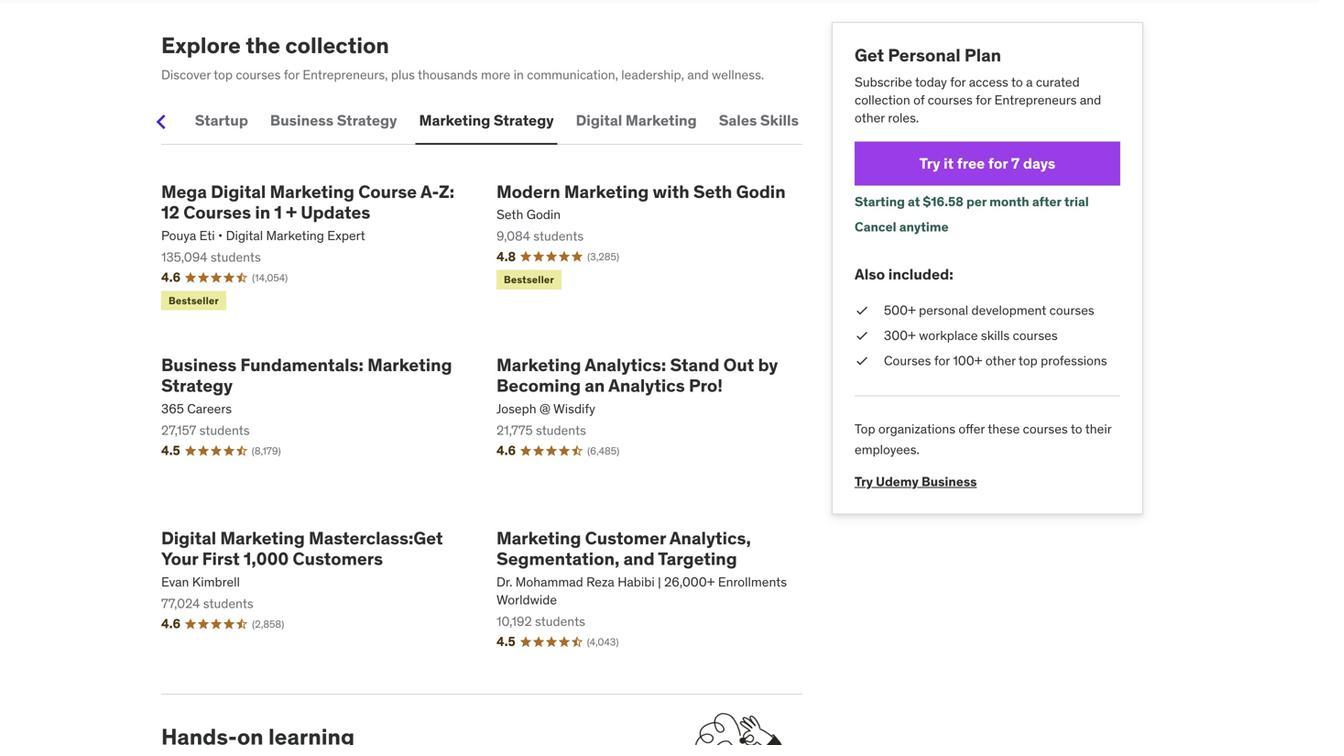Task type: vqa. For each thing, say whether or not it's contained in the screenshot.
the bottom 'Associate'
no



Task type: describe. For each thing, give the bounding box(es) containing it.
mega digital marketing course a-z: 12 courses in 1 + updates pouya eti • digital marketing expert 135,094 students
[[161, 180, 455, 265]]

courses inside mega digital marketing course a-z: 12 courses in 1 + updates pouya eti • digital marketing expert 135,094 students
[[183, 201, 251, 223]]

evan
[[161, 574, 189, 590]]

1,000
[[244, 548, 289, 570]]

habibi
[[618, 574, 655, 590]]

business fundamentals
[[7, 111, 173, 130]]

xsmall image
[[855, 301, 870, 319]]

4.5 for strategy
[[161, 442, 180, 459]]

at
[[908, 193, 920, 210]]

for down access
[[976, 92, 992, 108]]

12
[[161, 201, 180, 223]]

to inside get personal plan subscribe today for access to a curated collection of courses for entrepreneurs and other roles.
[[1012, 74, 1023, 90]]

an
[[585, 374, 605, 396]]

27,157
[[161, 422, 196, 438]]

z:
[[439, 180, 455, 202]]

previous image
[[147, 107, 176, 136]]

2858 reviews element
[[252, 617, 284, 631]]

top organizations offer these courses to their employees.
[[855, 421, 1112, 458]]

get personal plan subscribe today for access to a curated collection of courses for entrepreneurs and other roles.
[[855, 44, 1102, 126]]

startup
[[195, 111, 248, 130]]

marketing inside marketing customer analytics, segmentation, and targeting dr. mohammad reza habibi | 26,000+ enrollments worldwide 10,192 students
[[497, 527, 581, 549]]

mega digital marketing course a-z: 12 courses in 1 + updates link
[[161, 180, 467, 223]]

entrepreneurs
[[995, 92, 1077, 108]]

business right udemy
[[922, 473, 977, 490]]

7
[[1012, 154, 1020, 173]]

your
[[161, 548, 198, 570]]

digital left 1
[[211, 180, 266, 202]]

customer
[[585, 527, 666, 549]]

cancel
[[855, 219, 897, 235]]

26,000+
[[665, 574, 715, 590]]

top for 100+
[[1019, 352, 1038, 369]]

communication,
[[527, 67, 618, 83]]

days
[[1023, 154, 1056, 173]]

enrollments
[[718, 574, 787, 590]]

135,094
[[161, 249, 208, 265]]

professions
[[1041, 352, 1108, 369]]

digital inside digital marketing masterclass:get your first 1,000 customers evan kimbrell 77,024 students
[[161, 527, 216, 549]]

udemy
[[876, 473, 919, 490]]

6485 reviews element
[[588, 444, 620, 458]]

0 vertical spatial seth
[[694, 180, 733, 202]]

0 horizontal spatial seth
[[497, 206, 524, 223]]

targeting
[[658, 548, 737, 570]]

business strategy
[[270, 111, 397, 130]]

included:
[[889, 265, 954, 283]]

dr.
[[497, 574, 513, 590]]

(4,043)
[[587, 635, 619, 648]]

try udemy business link
[[855, 460, 977, 490]]

to inside top organizations offer these courses to their employees.
[[1071, 421, 1083, 437]]

courses down development
[[1013, 327, 1058, 344]]

roles.
[[888, 109, 919, 126]]

entrepreneurs,
[[303, 67, 388, 83]]

in inside explore the collection discover top courses for entrepreneurs, plus thousands more in communication, leadership, and wellness.
[[514, 67, 524, 83]]

marketing inside business fundamentals: marketing strategy 365 careers 27,157 students
[[368, 354, 452, 376]]

1
[[274, 201, 282, 223]]

analytics:
[[585, 354, 666, 376]]

per
[[967, 193, 987, 210]]

joseph
[[497, 400, 537, 417]]

|
[[658, 574, 661, 590]]

marketing inside marketing analytics: stand out by becoming an analytics pro! joseph @ wisdify 21,775 students
[[497, 354, 581, 376]]

marketing customer analytics, segmentation, and targeting link
[[497, 527, 803, 570]]

courses for 100+ other top professions
[[884, 352, 1108, 369]]

365
[[161, 400, 184, 417]]

(2,858)
[[252, 617, 284, 630]]

4.6 for digital marketing masterclass:get your first 1,000 customers
[[161, 615, 181, 632]]

more
[[481, 67, 511, 83]]

students inside marketing customer analytics, segmentation, and targeting dr. mohammad reza habibi | 26,000+ enrollments worldwide 10,192 students
[[535, 613, 586, 630]]

500+ personal development courses
[[884, 302, 1095, 318]]

strategy inside business fundamentals: marketing strategy 365 careers 27,157 students
[[161, 374, 233, 396]]

leadership,
[[622, 67, 685, 83]]

also included:
[[855, 265, 954, 283]]

courses up professions
[[1050, 302, 1095, 318]]

today
[[915, 74, 947, 90]]

business fundamentals: marketing strategy link
[[161, 354, 467, 396]]

(3,285)
[[588, 250, 619, 263]]

marketing inside modern marketing with seth godin seth godin 9,084 students
[[564, 180, 649, 202]]

@
[[540, 400, 551, 417]]

mohammad
[[516, 574, 584, 590]]

(6,485)
[[588, 444, 620, 457]]

for left 7
[[989, 154, 1008, 173]]

1 horizontal spatial other
[[986, 352, 1016, 369]]

100+
[[953, 352, 983, 369]]

modern marketing with seth godin seth godin 9,084 students
[[497, 180, 786, 244]]

students inside modern marketing with seth godin seth godin 9,084 students
[[534, 228, 584, 244]]

strategy for marketing strategy
[[494, 111, 554, 130]]

9,084
[[497, 228, 530, 244]]

mega
[[161, 180, 207, 202]]

course
[[358, 180, 417, 202]]

wisdify
[[554, 400, 596, 417]]

get
[[855, 44, 884, 66]]

for left "100+"
[[935, 352, 950, 369]]

expert
[[327, 227, 365, 244]]

careers
[[187, 400, 232, 417]]

business strategy button
[[267, 99, 401, 143]]

the
[[246, 32, 280, 59]]

skills
[[981, 327, 1010, 344]]

4.6 for marketing analytics: stand out by becoming an analytics pro!
[[497, 442, 516, 459]]

analytics,
[[670, 527, 751, 549]]

digital marketing masterclass:get your first 1,000 customers link
[[161, 527, 467, 570]]



Task type: locate. For each thing, give the bounding box(es) containing it.
employees.
[[855, 441, 920, 458]]

1 horizontal spatial bestseller
[[504, 273, 554, 286]]

to left their
[[1071, 421, 1083, 437]]

1 vertical spatial xsmall image
[[855, 352, 870, 370]]

for inside explore the collection discover top courses for entrepreneurs, plus thousands more in communication, leadership, and wellness.
[[284, 67, 300, 83]]

seth up 9,084
[[497, 206, 524, 223]]

workplace
[[919, 327, 978, 344]]

strategy for business strategy
[[337, 111, 397, 130]]

courses up •
[[183, 201, 251, 223]]

with
[[653, 180, 690, 202]]

digital up the evan
[[161, 527, 216, 549]]

strategy down entrepreneurs, on the top left
[[337, 111, 397, 130]]

reza
[[587, 574, 615, 590]]

0 horizontal spatial try
[[855, 473, 873, 490]]

1 horizontal spatial collection
[[855, 92, 911, 108]]

bestseller for courses
[[169, 294, 219, 307]]

collection up entrepreneurs, on the top left
[[285, 32, 389, 59]]

2 vertical spatial and
[[624, 548, 655, 570]]

explore the collection discover top courses for entrepreneurs, plus thousands more in communication, leadership, and wellness.
[[161, 32, 764, 83]]

top left professions
[[1019, 352, 1038, 369]]

business for strategy
[[270, 111, 334, 130]]

development
[[972, 302, 1047, 318]]

bestseller down 135,094
[[169, 294, 219, 307]]

1 vertical spatial and
[[1080, 92, 1102, 108]]

and inside marketing customer analytics, segmentation, and targeting dr. mohammad reza habibi | 26,000+ enrollments worldwide 10,192 students
[[624, 548, 655, 570]]

business inside business fundamentals: marketing strategy 365 careers 27,157 students
[[161, 354, 237, 376]]

4.6
[[161, 269, 181, 286], [497, 442, 516, 459], [161, 615, 181, 632]]

to left "a"
[[1012, 74, 1023, 90]]

starting
[[855, 193, 905, 210]]

for left entrepreneurs, on the top left
[[284, 67, 300, 83]]

and left the wellness.
[[688, 67, 709, 83]]

2 horizontal spatial strategy
[[494, 111, 554, 130]]

4.8
[[497, 248, 516, 265]]

and right entrepreneurs
[[1080, 92, 1102, 108]]

1 horizontal spatial strategy
[[337, 111, 397, 130]]

bestseller down 4.8
[[504, 273, 554, 286]]

300+ workplace skills courses
[[884, 327, 1058, 344]]

8179 reviews element
[[252, 444, 281, 458]]

0 vertical spatial collection
[[285, 32, 389, 59]]

business fundamentals: marketing strategy 365 careers 27,157 students
[[161, 354, 452, 438]]

0 horizontal spatial godin
[[527, 206, 561, 223]]

courses
[[183, 201, 251, 223], [884, 352, 931, 369]]

worldwide
[[497, 591, 557, 608]]

0 vertical spatial other
[[855, 109, 885, 126]]

2 xsmall image from the top
[[855, 352, 870, 370]]

and
[[688, 67, 709, 83], [1080, 92, 1102, 108], [624, 548, 655, 570]]

0 vertical spatial godin
[[736, 180, 786, 202]]

4.6 down the 21,775
[[497, 442, 516, 459]]

masterclass:get
[[309, 527, 443, 549]]

0 horizontal spatial in
[[255, 201, 271, 223]]

14054 reviews element
[[252, 271, 288, 285]]

business up the careers
[[161, 354, 237, 376]]

try for try udemy business
[[855, 473, 873, 490]]

0 horizontal spatial collection
[[285, 32, 389, 59]]

1 vertical spatial try
[[855, 473, 873, 490]]

business
[[7, 111, 70, 130], [270, 111, 334, 130], [161, 354, 237, 376], [922, 473, 977, 490]]

1 horizontal spatial to
[[1071, 421, 1083, 437]]

4.5 down the 27,157 at the bottom left of the page
[[161, 442, 180, 459]]

free
[[957, 154, 985, 173]]

0 horizontal spatial and
[[624, 548, 655, 570]]

21,775
[[497, 422, 533, 438]]

strategy up the careers
[[161, 374, 233, 396]]

xsmall image
[[855, 327, 870, 345], [855, 352, 870, 370]]

courses down today
[[928, 92, 973, 108]]

students down worldwide at left bottom
[[535, 613, 586, 630]]

students inside marketing analytics: stand out by becoming an analytics pro! joseph @ wisdify 21,775 students
[[536, 422, 586, 438]]

stand
[[670, 354, 720, 376]]

courses right these at the bottom of page
[[1023, 421, 1068, 437]]

marketing strategy button
[[416, 99, 558, 143]]

0 vertical spatial bestseller
[[504, 273, 554, 286]]

1 horizontal spatial 4.5
[[497, 633, 516, 650]]

other down skills
[[986, 352, 1016, 369]]

plus
[[391, 67, 415, 83]]

0 horizontal spatial 4.5
[[161, 442, 180, 459]]

1 horizontal spatial and
[[688, 67, 709, 83]]

students inside mega digital marketing course a-z: 12 courses in 1 + updates pouya eti • digital marketing expert 135,094 students
[[211, 249, 261, 265]]

in left 1
[[255, 201, 271, 223]]

0 vertical spatial 4.6
[[161, 269, 181, 286]]

77,024
[[161, 595, 200, 612]]

fundamentals
[[73, 111, 173, 130]]

digital inside button
[[576, 111, 623, 130]]

students right 9,084
[[534, 228, 584, 244]]

also
[[855, 265, 885, 283]]

1 vertical spatial collection
[[855, 92, 911, 108]]

in inside mega digital marketing course a-z: 12 courses in 1 + updates pouya eti • digital marketing expert 135,094 students
[[255, 201, 271, 223]]

1 xsmall image from the top
[[855, 327, 870, 345]]

students down wisdify
[[536, 422, 586, 438]]

other
[[855, 109, 885, 126], [986, 352, 1016, 369]]

sales
[[719, 111, 757, 130]]

1 horizontal spatial courses
[[884, 352, 931, 369]]

marketing inside digital marketing masterclass:get your first 1,000 customers evan kimbrell 77,024 students
[[220, 527, 305, 549]]

anytime
[[900, 219, 949, 235]]

business for fundamentals:
[[161, 354, 237, 376]]

seth
[[694, 180, 733, 202], [497, 206, 524, 223]]

discover
[[161, 67, 211, 83]]

marketing analytics: stand out by becoming an analytics pro! joseph @ wisdify 21,775 students
[[497, 354, 778, 438]]

•
[[218, 227, 223, 244]]

for
[[284, 67, 300, 83], [950, 74, 966, 90], [976, 92, 992, 108], [989, 154, 1008, 173], [935, 352, 950, 369]]

students down the careers
[[199, 422, 250, 438]]

fundamentals:
[[240, 354, 364, 376]]

1 horizontal spatial top
[[1019, 352, 1038, 369]]

0 vertical spatial try
[[920, 154, 941, 173]]

top for collection
[[214, 67, 233, 83]]

courses down 300+
[[884, 352, 931, 369]]

0 vertical spatial 4.5
[[161, 442, 180, 459]]

sales skills
[[719, 111, 799, 130]]

marketing customer analytics, segmentation, and targeting dr. mohammad reza habibi | 26,000+ enrollments worldwide 10,192 students
[[497, 527, 787, 630]]

seth right "with"
[[694, 180, 733, 202]]

students inside digital marketing masterclass:get your first 1,000 customers evan kimbrell 77,024 students
[[203, 595, 254, 612]]

strategy down 'more'
[[494, 111, 554, 130]]

0 horizontal spatial courses
[[183, 201, 251, 223]]

+
[[286, 201, 297, 223]]

4.6 down 77,024
[[161, 615, 181, 632]]

1 vertical spatial 4.6
[[497, 442, 516, 459]]

courses inside get personal plan subscribe today for access to a curated collection of courses for entrepreneurs and other roles.
[[928, 92, 973, 108]]

wellness.
[[712, 67, 764, 83]]

other inside get personal plan subscribe today for access to a curated collection of courses for entrepreneurs and other roles.
[[855, 109, 885, 126]]

godin down 'modern'
[[527, 206, 561, 223]]

digital marketing masterclass:get your first 1,000 customers evan kimbrell 77,024 students
[[161, 527, 443, 612]]

1 vertical spatial to
[[1071, 421, 1083, 437]]

0 vertical spatial top
[[214, 67, 233, 83]]

1 vertical spatial in
[[255, 201, 271, 223]]

top down the explore
[[214, 67, 233, 83]]

1 horizontal spatial in
[[514, 67, 524, 83]]

marketing strategy
[[419, 111, 554, 130]]

plan
[[965, 44, 1002, 66]]

1 vertical spatial courses
[[884, 352, 931, 369]]

offer
[[959, 421, 985, 437]]

2 vertical spatial 4.6
[[161, 615, 181, 632]]

business for fundamentals
[[7, 111, 70, 130]]

0 horizontal spatial to
[[1012, 74, 1023, 90]]

collection inside explore the collection discover top courses for entrepreneurs, plus thousands more in communication, leadership, and wellness.
[[285, 32, 389, 59]]

students down •
[[211, 249, 261, 265]]

top inside explore the collection discover top courses for entrepreneurs, plus thousands more in communication, leadership, and wellness.
[[214, 67, 233, 83]]

explore
[[161, 32, 241, 59]]

trial
[[1065, 193, 1089, 210]]

4.6 down 135,094
[[161, 269, 181, 286]]

a-
[[421, 180, 439, 202]]

3285 reviews element
[[588, 250, 619, 264]]

0 vertical spatial in
[[514, 67, 524, 83]]

personal
[[919, 302, 969, 318]]

for right today
[[950, 74, 966, 90]]

courses inside top organizations offer these courses to their employees.
[[1023, 421, 1068, 437]]

bestseller for 9,084
[[504, 273, 554, 286]]

0 vertical spatial courses
[[183, 201, 251, 223]]

eti
[[199, 227, 215, 244]]

500+
[[884, 302, 916, 318]]

1 horizontal spatial try
[[920, 154, 941, 173]]

1 vertical spatial top
[[1019, 352, 1038, 369]]

pro!
[[689, 374, 723, 396]]

digital marketing
[[576, 111, 697, 130]]

try left udemy
[[855, 473, 873, 490]]

(14,054)
[[252, 271, 288, 284]]

of
[[914, 92, 925, 108]]

0 horizontal spatial bestseller
[[169, 294, 219, 307]]

other left roles.
[[855, 109, 885, 126]]

0 vertical spatial and
[[688, 67, 709, 83]]

in right 'more'
[[514, 67, 524, 83]]

month
[[990, 193, 1030, 210]]

segmentation,
[[497, 548, 620, 570]]

by
[[758, 354, 778, 376]]

$16.58
[[923, 193, 964, 210]]

0 horizontal spatial top
[[214, 67, 233, 83]]

1 vertical spatial 4.5
[[497, 633, 516, 650]]

digital down communication,
[[576, 111, 623, 130]]

pouya
[[161, 227, 196, 244]]

digital right •
[[226, 227, 263, 244]]

out
[[724, 354, 755, 376]]

students down the kimbrell at the bottom left of page
[[203, 595, 254, 612]]

1 vertical spatial godin
[[527, 206, 561, 223]]

300+
[[884, 327, 916, 344]]

4043 reviews element
[[587, 635, 619, 649]]

0 vertical spatial xsmall image
[[855, 327, 870, 345]]

collection inside get personal plan subscribe today for access to a curated collection of courses for entrepreneurs and other roles.
[[855, 92, 911, 108]]

(8,179)
[[252, 444, 281, 457]]

try for try it free for 7 days
[[920, 154, 941, 173]]

1 vertical spatial bestseller
[[169, 294, 219, 307]]

1 vertical spatial seth
[[497, 206, 524, 223]]

4.5
[[161, 442, 180, 459], [497, 633, 516, 650]]

thousands
[[418, 67, 478, 83]]

1 vertical spatial other
[[986, 352, 1016, 369]]

updates
[[301, 201, 370, 223]]

marketing
[[419, 111, 491, 130], [626, 111, 697, 130], [270, 180, 355, 202], [564, 180, 649, 202], [266, 227, 324, 244], [368, 354, 452, 376], [497, 354, 581, 376], [220, 527, 305, 549], [497, 527, 581, 549]]

to
[[1012, 74, 1023, 90], [1071, 421, 1083, 437]]

1 horizontal spatial seth
[[694, 180, 733, 202]]

0 vertical spatial to
[[1012, 74, 1023, 90]]

courses down the
[[236, 67, 281, 83]]

students inside business fundamentals: marketing strategy 365 careers 27,157 students
[[199, 422, 250, 438]]

these
[[988, 421, 1020, 437]]

collection
[[285, 32, 389, 59], [855, 92, 911, 108]]

4.5 for segmentation,
[[497, 633, 516, 650]]

becoming
[[497, 374, 581, 396]]

business left fundamentals
[[7, 111, 70, 130]]

business down entrepreneurs, on the top left
[[270, 111, 334, 130]]

0 horizontal spatial other
[[855, 109, 885, 126]]

godin down sales skills button
[[736, 180, 786, 202]]

1 horizontal spatial godin
[[736, 180, 786, 202]]

and up 'habibi'
[[624, 548, 655, 570]]

xsmall image for 300+
[[855, 327, 870, 345]]

business fundamentals button
[[3, 99, 177, 143]]

try left it
[[920, 154, 941, 173]]

try udemy business
[[855, 473, 977, 490]]

startup button
[[191, 99, 252, 143]]

courses inside explore the collection discover top courses for entrepreneurs, plus thousands more in communication, leadership, and wellness.
[[236, 67, 281, 83]]

organizations
[[879, 421, 956, 437]]

collection down subscribe
[[855, 92, 911, 108]]

and inside explore the collection discover top courses for entrepreneurs, plus thousands more in communication, leadership, and wellness.
[[688, 67, 709, 83]]

4.5 down the 10,192
[[497, 633, 516, 650]]

10,192
[[497, 613, 532, 630]]

0 horizontal spatial strategy
[[161, 374, 233, 396]]

and inside get personal plan subscribe today for access to a curated collection of courses for entrepreneurs and other roles.
[[1080, 92, 1102, 108]]

kimbrell
[[192, 574, 240, 590]]

2 horizontal spatial and
[[1080, 92, 1102, 108]]

xsmall image for courses
[[855, 352, 870, 370]]

4.6 for mega digital marketing course a-z: 12 courses in 1 + updates
[[161, 269, 181, 286]]

tab navigation element
[[3, 99, 803, 145]]

modern
[[497, 180, 561, 202]]

after
[[1033, 193, 1062, 210]]



